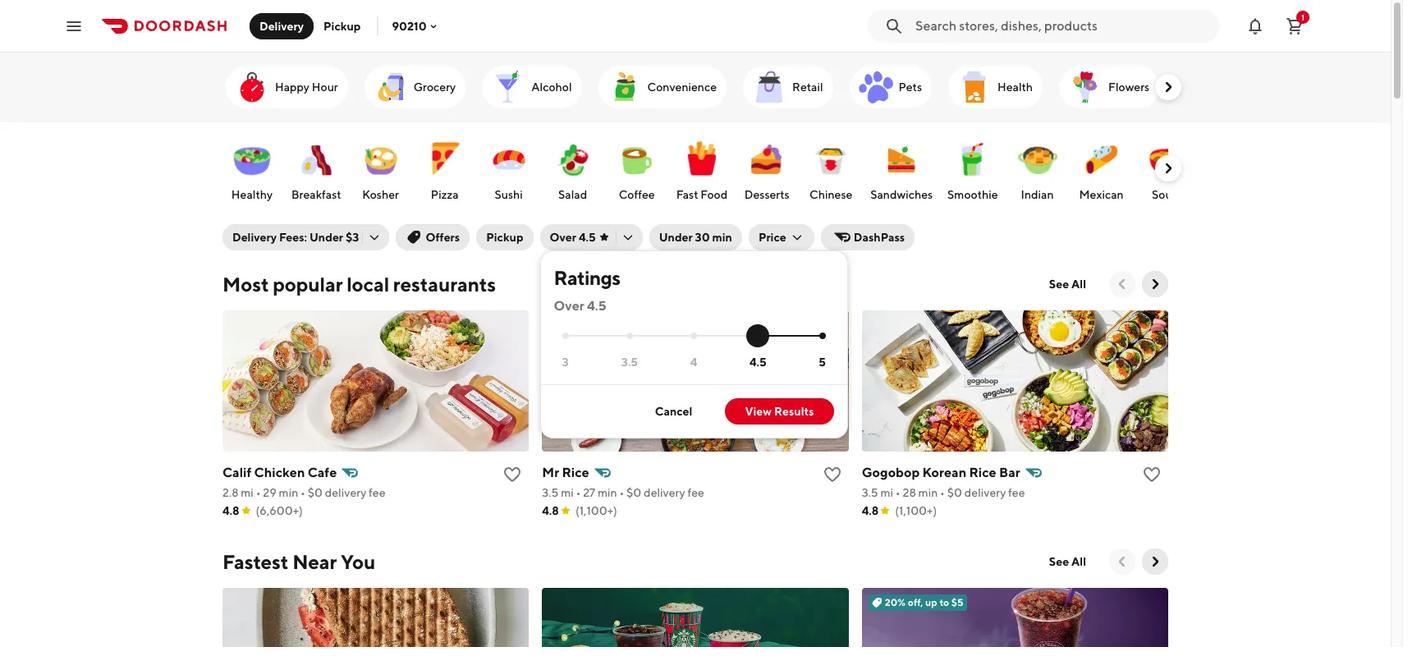 Task type: locate. For each thing, give the bounding box(es) containing it.
$​0 down cafe
[[308, 486, 323, 499]]

• up (6,600+)
[[301, 486, 305, 499]]

happy hour image
[[232, 67, 272, 107]]

see
[[1049, 278, 1069, 291], [1049, 555, 1069, 568]]

1 all from the top
[[1072, 278, 1086, 291]]

2 horizontal spatial $​0
[[947, 486, 962, 499]]

(1,100+)
[[576, 504, 617, 517], [895, 504, 937, 517]]

click to add this store to your saved list image left mr
[[503, 465, 523, 485]]

under left 30
[[659, 231, 693, 244]]

2 mi from the left
[[561, 486, 574, 499]]

flowers link
[[1059, 66, 1160, 108]]

pickup button down the sushi
[[476, 224, 533, 250]]

delivery down cafe
[[325, 486, 366, 499]]

notification bell image
[[1246, 16, 1265, 36]]

2 see from the top
[[1049, 555, 1069, 568]]

3 stars and over image
[[562, 333, 569, 339]]

next button of carousel image
[[1160, 79, 1177, 95]]

4.8
[[223, 504, 239, 517], [542, 504, 559, 517], [862, 504, 879, 517]]

2.8
[[223, 486, 239, 499]]

health
[[998, 80, 1033, 94]]

1 vertical spatial all
[[1072, 555, 1086, 568]]

1 horizontal spatial fee
[[688, 486, 704, 499]]

health image
[[955, 67, 994, 107]]

delivery right 27
[[644, 486, 685, 499]]

next button of carousel image
[[1160, 160, 1177, 177], [1147, 276, 1164, 292], [1147, 553, 1164, 570]]

2 horizontal spatial mi
[[881, 486, 893, 499]]

3.5 stars and over image
[[626, 333, 633, 339]]

1 4.8 from the left
[[223, 504, 239, 517]]

1 vertical spatial over
[[554, 298, 584, 314]]

fee for gogobop korean rice bar
[[1008, 486, 1025, 499]]

3.5 down mr
[[542, 486, 559, 499]]

$5
[[952, 596, 964, 609]]

1 horizontal spatial (1,100+)
[[895, 504, 937, 517]]

next button of carousel image up soup
[[1160, 160, 1177, 177]]

3.5 down gogobop
[[862, 486, 878, 499]]

all left previous button of carousel image
[[1072, 555, 1086, 568]]

cancel button
[[635, 398, 712, 425]]

2 see all link from the top
[[1040, 549, 1096, 575]]

see all link for most popular local restaurants
[[1040, 271, 1096, 297]]

30
[[695, 231, 710, 244]]

5 stars and over image
[[819, 333, 826, 339]]

• right 27
[[620, 486, 624, 499]]

4.5 down ratings
[[587, 298, 607, 314]]

all
[[1072, 278, 1086, 291], [1072, 555, 1086, 568]]

1 rice from the left
[[562, 465, 589, 480]]

2 horizontal spatial fee
[[1008, 486, 1025, 499]]

0 horizontal spatial (1,100+)
[[576, 504, 617, 517]]

0 vertical spatial over
[[550, 231, 577, 244]]

2 under from the left
[[659, 231, 693, 244]]

min
[[712, 231, 732, 244], [279, 486, 298, 499], [598, 486, 617, 499], [919, 486, 938, 499]]

rice
[[562, 465, 589, 480], [969, 465, 997, 480]]

over 4.5 down salad
[[550, 231, 596, 244]]

1 horizontal spatial rice
[[969, 465, 997, 480]]

delivery up happy hour 'link'
[[259, 19, 304, 32]]

convenience link
[[598, 66, 727, 108]]

4.8 down 2.8
[[223, 504, 239, 517]]

mr
[[542, 465, 559, 480]]

click to add this store to your saved list image left gogobop
[[823, 465, 842, 485]]

1 click to add this store to your saved list image from the left
[[503, 465, 523, 485]]

1 fee from the left
[[369, 486, 386, 499]]

mi
[[241, 486, 254, 499], [561, 486, 574, 499], [881, 486, 893, 499]]

•
[[256, 486, 261, 499], [301, 486, 305, 499], [576, 486, 581, 499], [620, 486, 624, 499], [896, 486, 901, 499], [940, 486, 945, 499]]

28
[[903, 486, 916, 499]]

see all link for fastest near you
[[1040, 549, 1096, 575]]

2 vertical spatial next button of carousel image
[[1147, 553, 1164, 570]]

results
[[774, 405, 814, 418]]

open menu image
[[64, 16, 84, 36]]

0 horizontal spatial under
[[310, 231, 343, 244]]

delivery down bar
[[965, 486, 1006, 499]]

1 $​0 from the left
[[308, 486, 323, 499]]

$​0 down korean
[[947, 486, 962, 499]]

min right 27
[[598, 486, 617, 499]]

all for fastest near you
[[1072, 555, 1086, 568]]

1 horizontal spatial 4.8
[[542, 504, 559, 517]]

3 4.8 from the left
[[862, 504, 879, 517]]

mi right 2.8
[[241, 486, 254, 499]]

1 vertical spatial pickup button
[[476, 224, 533, 250]]

2 (1,100+) from the left
[[895, 504, 937, 517]]

3.5 for gogobop korean rice bar
[[862, 486, 878, 499]]

pizza
[[431, 188, 459, 201]]

1 see all from the top
[[1049, 278, 1086, 291]]

mi down mr rice
[[561, 486, 574, 499]]

2 $​0 from the left
[[627, 486, 642, 499]]

pickup button
[[314, 13, 371, 39], [476, 224, 533, 250]]

previous button of carousel image
[[1114, 553, 1131, 570]]

mi for mr
[[561, 486, 574, 499]]

4.5 up "view"
[[750, 355, 767, 368]]

smoothie
[[948, 188, 998, 201]]

4.5
[[579, 231, 596, 244], [587, 298, 607, 314], [750, 355, 767, 368]]

over up "3 stars and over" icon
[[554, 298, 584, 314]]

under left $3
[[310, 231, 343, 244]]

min right 29
[[279, 486, 298, 499]]

1 vertical spatial next button of carousel image
[[1147, 276, 1164, 292]]

2 horizontal spatial 4.8
[[862, 504, 879, 517]]

fast food
[[676, 188, 728, 201]]

click to add this store to your saved list image
[[1142, 465, 1162, 485]]

0 vertical spatial 4.5
[[579, 231, 596, 244]]

happy hour link
[[226, 66, 348, 108]]

1
[[1302, 12, 1305, 22]]

0 vertical spatial see
[[1049, 278, 1069, 291]]

1 horizontal spatial mi
[[561, 486, 574, 499]]

0 vertical spatial all
[[1072, 278, 1086, 291]]

• left 27
[[576, 486, 581, 499]]

1 under from the left
[[310, 231, 343, 244]]

see for fastest near you
[[1049, 555, 1069, 568]]

1 horizontal spatial click to add this store to your saved list image
[[823, 465, 842, 485]]

see all left previous button of carousel icon
[[1049, 278, 1086, 291]]

see all left previous button of carousel image
[[1049, 555, 1086, 568]]

1 vertical spatial pickup
[[486, 231, 524, 244]]

1 mi from the left
[[241, 486, 254, 499]]

0 vertical spatial see all
[[1049, 278, 1086, 291]]

3.5 for mr rice
[[542, 486, 559, 499]]

rice left bar
[[969, 465, 997, 480]]

4.8 for mr rice
[[542, 504, 559, 517]]

(1,100+) down "28"
[[895, 504, 937, 517]]

1 horizontal spatial $​0
[[627, 486, 642, 499]]

3 $​0 from the left
[[947, 486, 962, 499]]

calif
[[223, 465, 252, 480]]

next button of carousel image right previous button of carousel image
[[1147, 553, 1164, 570]]

3
[[562, 355, 569, 368]]

0 horizontal spatial delivery
[[325, 486, 366, 499]]

hour
[[312, 80, 338, 94]]

mi down gogobop
[[881, 486, 893, 499]]

under 30 min
[[659, 231, 732, 244]]

fastest
[[223, 550, 289, 573]]

5 • from the left
[[896, 486, 901, 499]]

• left "28"
[[896, 486, 901, 499]]

0 vertical spatial see all link
[[1040, 271, 1096, 297]]

2 rice from the left
[[969, 465, 997, 480]]

price button
[[749, 224, 814, 250]]

most
[[223, 273, 269, 296]]

4.8 down gogobop
[[862, 504, 879, 517]]

2 all from the top
[[1072, 555, 1086, 568]]

$​0 right 27
[[627, 486, 642, 499]]

see left previous button of carousel icon
[[1049, 278, 1069, 291]]

0 horizontal spatial 3.5
[[542, 486, 559, 499]]

next button of carousel image for fastest near you
[[1147, 553, 1164, 570]]

0 horizontal spatial mi
[[241, 486, 254, 499]]

fees:
[[279, 231, 307, 244]]

3.5
[[621, 355, 638, 368], [542, 486, 559, 499], [862, 486, 878, 499]]

0 horizontal spatial click to add this store to your saved list image
[[503, 465, 523, 485]]

happy
[[275, 80, 310, 94]]

korean
[[923, 465, 967, 480]]

see all link left previous button of carousel image
[[1040, 549, 1096, 575]]

see left previous button of carousel image
[[1049, 555, 1069, 568]]

fee
[[369, 486, 386, 499], [688, 486, 704, 499], [1008, 486, 1025, 499]]

chinese
[[810, 188, 853, 201]]

over 4.5 button
[[540, 224, 643, 250]]

click to add this store to your saved list image for calif chicken cafe
[[503, 465, 523, 485]]

• down 'gogobop korean rice bar' at the right bottom of page
[[940, 486, 945, 499]]

1 vertical spatial see all
[[1049, 555, 1086, 568]]

rice up 27
[[562, 465, 589, 480]]

coffee
[[619, 188, 655, 201]]

0 horizontal spatial pickup
[[324, 19, 361, 32]]

delivery left fees:
[[232, 231, 277, 244]]

4
[[690, 355, 697, 368]]

all left previous button of carousel icon
[[1072, 278, 1086, 291]]

1 vertical spatial 4.5
[[587, 298, 607, 314]]

next button of carousel image right previous button of carousel icon
[[1147, 276, 1164, 292]]

3 fee from the left
[[1008, 486, 1025, 499]]

3 delivery from the left
[[965, 486, 1006, 499]]

up
[[926, 596, 938, 609]]

0 vertical spatial over 4.5
[[550, 231, 596, 244]]

2 see all from the top
[[1049, 555, 1086, 568]]

0 vertical spatial delivery
[[259, 19, 304, 32]]

3 mi from the left
[[881, 486, 893, 499]]

view results
[[745, 405, 814, 418]]

4 stars and over image
[[691, 333, 697, 339]]

1 (1,100+) from the left
[[576, 504, 617, 517]]

pickup for the left "pickup" "button"
[[324, 19, 361, 32]]

pets link
[[850, 66, 932, 108]]

delivery
[[259, 19, 304, 32], [232, 231, 277, 244]]

(1,100+) for rice
[[576, 504, 617, 517]]

healthy
[[231, 188, 273, 201]]

1 horizontal spatial 3.5
[[621, 355, 638, 368]]

4.8 down mr
[[542, 504, 559, 517]]

pickup right the delivery button
[[324, 19, 361, 32]]

over
[[550, 231, 577, 244], [554, 298, 584, 314]]

29
[[263, 486, 277, 499]]

2 horizontal spatial 3.5
[[862, 486, 878, 499]]

1 vertical spatial delivery
[[232, 231, 277, 244]]

4.5 up ratings
[[579, 231, 596, 244]]

health link
[[948, 66, 1043, 108]]

0 horizontal spatial fee
[[369, 486, 386, 499]]

2 fee from the left
[[688, 486, 704, 499]]

min for mr rice
[[598, 486, 617, 499]]

over 4.5 down ratings
[[554, 298, 607, 314]]

1 horizontal spatial pickup
[[486, 231, 524, 244]]

3.5 mi • 28 min • $​0 delivery fee
[[862, 486, 1025, 499]]

under
[[310, 231, 343, 244], [659, 231, 693, 244]]

grocery image
[[371, 67, 410, 107]]

0 horizontal spatial rice
[[562, 465, 589, 480]]

offers button
[[396, 224, 470, 250]]

2 delivery from the left
[[644, 486, 685, 499]]

90210 button
[[392, 19, 440, 32]]

alcohol image
[[489, 67, 528, 107]]

0 horizontal spatial 4.8
[[223, 504, 239, 517]]

pickup down the sushi
[[486, 231, 524, 244]]

see all for most popular local restaurants
[[1049, 278, 1086, 291]]

fee for calif chicken cafe
[[369, 486, 386, 499]]

1 vertical spatial over 4.5
[[554, 298, 607, 314]]

1 horizontal spatial under
[[659, 231, 693, 244]]

min right "28"
[[919, 486, 938, 499]]

• left 29
[[256, 486, 261, 499]]

0 vertical spatial pickup button
[[314, 13, 371, 39]]

1 • from the left
[[256, 486, 261, 499]]

flowers image
[[1066, 67, 1105, 107]]

min for calif chicken cafe
[[279, 486, 298, 499]]

1 see all link from the top
[[1040, 271, 1096, 297]]

1 vertical spatial see
[[1049, 555, 1069, 568]]

0 horizontal spatial $​0
[[308, 486, 323, 499]]

1 horizontal spatial delivery
[[644, 486, 685, 499]]

3.5 mi • 27 min • $​0 delivery fee
[[542, 486, 704, 499]]

click to add this store to your saved list image
[[503, 465, 523, 485], [823, 465, 842, 485]]

over down salad
[[550, 231, 577, 244]]

3.5 down the 3.5 stars and over image
[[621, 355, 638, 368]]

$​0 for rice
[[627, 486, 642, 499]]

(1,100+) down 27
[[576, 504, 617, 517]]

20%
[[885, 596, 906, 609]]

pickup button up hour
[[314, 13, 371, 39]]

2 horizontal spatial delivery
[[965, 486, 1006, 499]]

see all link left previous button of carousel icon
[[1040, 271, 1096, 297]]

2 4.8 from the left
[[542, 504, 559, 517]]

see for most popular local restaurants
[[1049, 278, 1069, 291]]

mi for calif
[[241, 486, 254, 499]]

0 vertical spatial pickup
[[324, 19, 361, 32]]

delivery inside button
[[259, 19, 304, 32]]

1 see from the top
[[1049, 278, 1069, 291]]

min right 30
[[712, 231, 732, 244]]

1 delivery from the left
[[325, 486, 366, 499]]

indian
[[1021, 188, 1054, 201]]

2 click to add this store to your saved list image from the left
[[823, 465, 842, 485]]

1 vertical spatial see all link
[[1040, 549, 1096, 575]]

$​0
[[308, 486, 323, 499], [627, 486, 642, 499], [947, 486, 962, 499]]

alcohol
[[532, 80, 572, 94]]



Task type: vqa. For each thing, say whether or not it's contained in the screenshot.
4 stars and over image
yes



Task type: describe. For each thing, give the bounding box(es) containing it.
salad
[[558, 188, 587, 201]]

over 4.5 inside button
[[550, 231, 596, 244]]

pets image
[[856, 67, 896, 107]]

1 button
[[1279, 9, 1311, 42]]

retail link
[[743, 66, 833, 108]]

mr rice
[[542, 465, 589, 480]]

$​0 for chicken
[[308, 486, 323, 499]]

fee for mr rice
[[688, 486, 704, 499]]

3 • from the left
[[576, 486, 581, 499]]

restaurants
[[393, 273, 496, 296]]

27
[[583, 486, 595, 499]]

1 horizontal spatial pickup button
[[476, 224, 533, 250]]

2 items, open order cart image
[[1285, 16, 1305, 36]]

pets
[[899, 80, 922, 94]]

delivery for delivery
[[259, 19, 304, 32]]

under inside button
[[659, 231, 693, 244]]

calif chicken cafe
[[223, 465, 337, 480]]

local
[[347, 273, 389, 296]]

$​0 for korean
[[947, 486, 962, 499]]

6 • from the left
[[940, 486, 945, 499]]

cancel
[[655, 405, 693, 418]]

(1,100+) for korean
[[895, 504, 937, 517]]

4.8 for gogobop korean rice bar
[[862, 504, 879, 517]]

off,
[[908, 596, 923, 609]]

0 vertical spatial next button of carousel image
[[1160, 160, 1177, 177]]

90210
[[392, 19, 427, 32]]

happy hour
[[275, 80, 338, 94]]

pickup for right "pickup" "button"
[[486, 231, 524, 244]]

20% off, up to $5
[[885, 596, 964, 609]]

desserts
[[745, 188, 790, 201]]

all for most popular local restaurants
[[1072, 278, 1086, 291]]

sushi
[[495, 188, 523, 201]]

under 30 min button
[[649, 224, 742, 250]]

most popular local restaurants
[[223, 273, 496, 296]]

sandwiches
[[871, 188, 933, 201]]

retail
[[793, 80, 823, 94]]

4 • from the left
[[620, 486, 624, 499]]

next button of carousel image for most popular local restaurants
[[1147, 276, 1164, 292]]

mexican
[[1079, 188, 1124, 201]]

cafe
[[308, 465, 337, 480]]

$3
[[346, 231, 359, 244]]

4.8 for calif chicken cafe
[[223, 504, 239, 517]]

delivery button
[[250, 13, 314, 39]]

to
[[940, 596, 950, 609]]

delivery fees: under $3
[[232, 231, 359, 244]]

retail image
[[750, 67, 789, 107]]

view results button
[[725, 398, 834, 425]]

fastest near you link
[[223, 549, 375, 575]]

dashpass button
[[821, 224, 915, 250]]

you
[[341, 550, 375, 573]]

4.5 inside button
[[579, 231, 596, 244]]

grocery
[[414, 80, 456, 94]]

min for gogobop korean rice bar
[[919, 486, 938, 499]]

over inside button
[[550, 231, 577, 244]]

5
[[819, 355, 826, 368]]

near
[[292, 550, 337, 573]]

price
[[759, 231, 787, 244]]

min inside under 30 min button
[[712, 231, 732, 244]]

see all for fastest near you
[[1049, 555, 1086, 568]]

flowers
[[1109, 80, 1150, 94]]

mi for gogobop
[[881, 486, 893, 499]]

0 horizontal spatial pickup button
[[314, 13, 371, 39]]

alcohol link
[[482, 66, 582, 108]]

2 vertical spatial 4.5
[[750, 355, 767, 368]]

2 • from the left
[[301, 486, 305, 499]]

previous button of carousel image
[[1114, 276, 1131, 292]]

most popular local restaurants link
[[223, 271, 496, 297]]

delivery for gogobop korean rice bar
[[965, 486, 1006, 499]]

ratings
[[554, 266, 620, 289]]

delivery for calif chicken cafe
[[325, 486, 366, 499]]

chicken
[[254, 465, 305, 480]]

kosher
[[362, 188, 399, 201]]

bar
[[999, 465, 1020, 480]]

delivery for delivery fees: under $3
[[232, 231, 277, 244]]

fast
[[676, 188, 698, 201]]

popular
[[273, 273, 343, 296]]

grocery link
[[364, 66, 466, 108]]

breakfast
[[292, 188, 341, 201]]

food
[[701, 188, 728, 201]]

offers
[[426, 231, 460, 244]]

(6,600+)
[[256, 504, 303, 517]]

click to add this store to your saved list image for mr rice
[[823, 465, 842, 485]]

convenience
[[648, 80, 717, 94]]

gogobop
[[862, 465, 920, 480]]

Store search: begin typing to search for stores available on DoorDash text field
[[916, 17, 1210, 35]]

2.8 mi • 29 min • $​0 delivery fee
[[223, 486, 386, 499]]

convenience image
[[605, 67, 644, 107]]

gogobop korean rice bar
[[862, 465, 1020, 480]]

delivery for mr rice
[[644, 486, 685, 499]]

soup
[[1152, 188, 1179, 201]]

fastest near you
[[223, 550, 375, 573]]

dashpass
[[854, 231, 905, 244]]

view
[[745, 405, 772, 418]]



